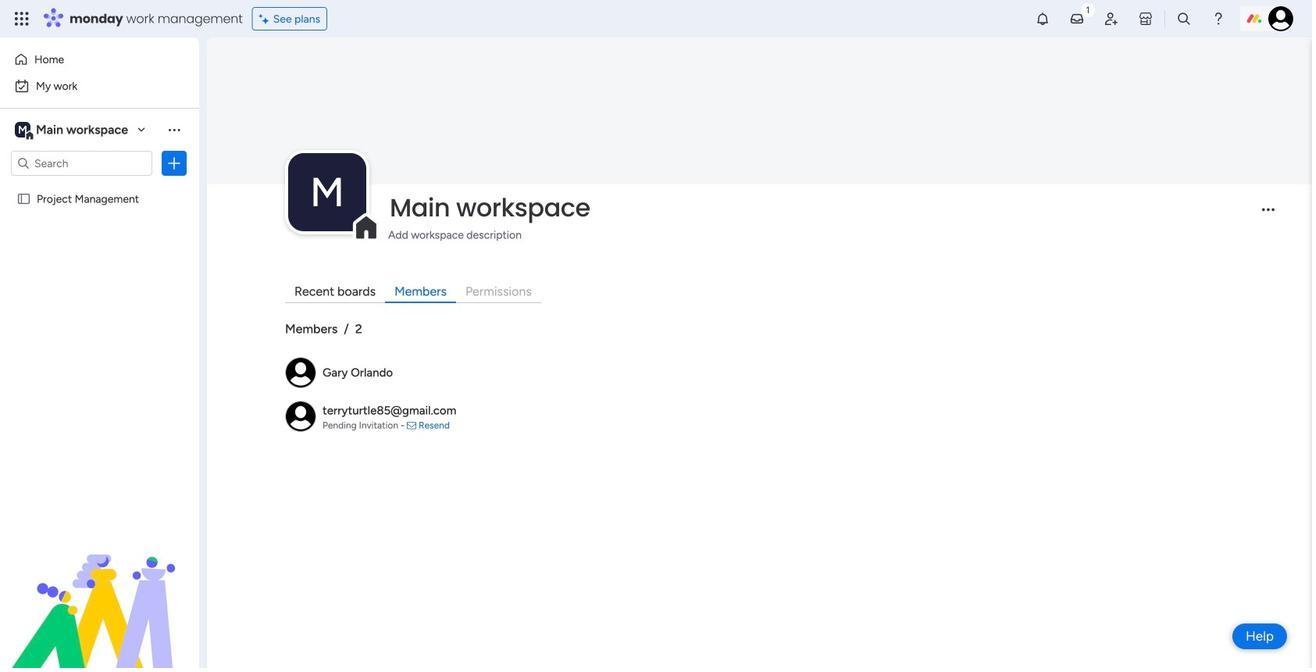 Task type: locate. For each thing, give the bounding box(es) containing it.
1 vertical spatial workspace image
[[288, 153, 366, 231]]

gary orlando image
[[1269, 6, 1294, 31]]

search everything image
[[1177, 11, 1192, 27]]

see plans image
[[259, 10, 273, 28]]

0 vertical spatial workspace image
[[15, 121, 30, 138]]

Search in workspace field
[[33, 154, 130, 172]]

v2 ellipsis image
[[1263, 208, 1275, 221]]

list box
[[0, 182, 199, 423]]

update feed image
[[1070, 11, 1085, 27]]

0 horizontal spatial workspace image
[[15, 121, 30, 138]]

None field
[[386, 192, 1249, 224]]

workspace image
[[15, 121, 30, 138], [288, 153, 366, 231]]

monday marketplace image
[[1138, 11, 1154, 27]]

public board image
[[16, 191, 31, 206]]

lottie animation image
[[0, 510, 199, 668]]

option
[[9, 47, 190, 72], [9, 73, 190, 98], [0, 185, 199, 188]]

invite members image
[[1104, 11, 1120, 27]]

workspace options image
[[166, 122, 182, 137]]



Task type: vqa. For each thing, say whether or not it's contained in the screenshot.
lottie animation element
yes



Task type: describe. For each thing, give the bounding box(es) containing it.
0 vertical spatial option
[[9, 47, 190, 72]]

1 vertical spatial option
[[9, 73, 190, 98]]

workspace selection element
[[15, 120, 130, 141]]

1 image
[[1081, 1, 1095, 18]]

notifications image
[[1035, 11, 1051, 27]]

select product image
[[14, 11, 30, 27]]

envelope o image
[[407, 420, 416, 430]]

1 horizontal spatial workspace image
[[288, 153, 366, 231]]

options image
[[166, 155, 182, 171]]

2 vertical spatial option
[[0, 185, 199, 188]]

help image
[[1211, 11, 1227, 27]]

lottie animation element
[[0, 510, 199, 668]]



